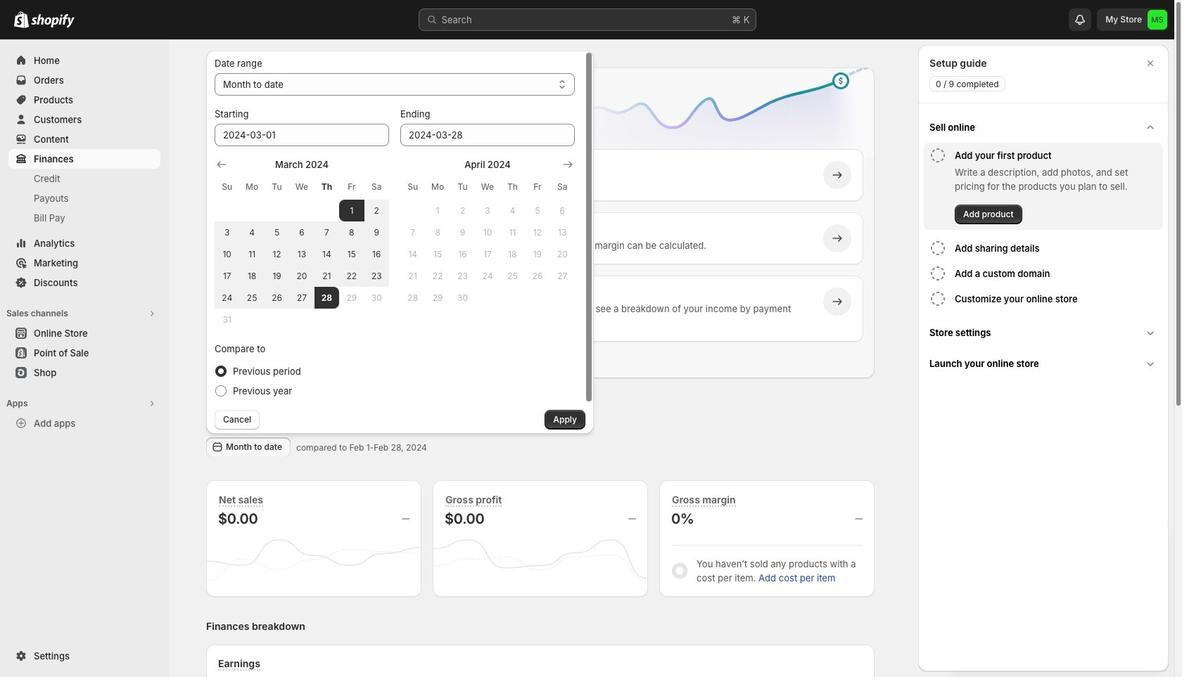 Task type: vqa. For each thing, say whether or not it's contained in the screenshot.
the left TUESDAY element
yes



Task type: locate. For each thing, give the bounding box(es) containing it.
2 friday element from the left
[[525, 175, 550, 200]]

1 thursday element from the left
[[314, 175, 339, 200]]

friday element
[[339, 175, 364, 200], [525, 175, 550, 200]]

1 horizontal spatial thursday element
[[500, 175, 525, 200]]

1 tuesday element from the left
[[264, 175, 289, 200]]

wednesday element for 'monday' element associated with first thursday element's tuesday element
[[289, 175, 314, 200]]

monday element for first thursday element
[[240, 175, 264, 200]]

dialog
[[918, 45, 1169, 672]]

2 grid from the left
[[400, 158, 575, 309]]

tuesday element for 'monday' element associated with first thursday element
[[264, 175, 289, 200]]

saturday element
[[364, 175, 389, 200], [550, 175, 575, 200]]

0 horizontal spatial monday element
[[240, 175, 264, 200]]

2 sunday element from the left
[[400, 175, 425, 200]]

1 horizontal spatial tuesday element
[[450, 175, 475, 200]]

0 horizontal spatial saturday element
[[364, 175, 389, 200]]

friday element for first thursday element from the right
[[525, 175, 550, 200]]

None text field
[[215, 124, 389, 146]]

0 horizontal spatial grid
[[215, 158, 389, 331]]

wednesday element
[[289, 175, 314, 200], [475, 175, 500, 200]]

1 monday element from the left
[[240, 175, 264, 200]]

0 horizontal spatial tuesday element
[[264, 175, 289, 200]]

0 horizontal spatial wednesday element
[[289, 175, 314, 200]]

1 horizontal spatial saturday element
[[550, 175, 575, 200]]

shopify image
[[14, 11, 29, 28]]

saturday element for friday element associated with first thursday element
[[364, 175, 389, 200]]

1 grid from the left
[[215, 158, 389, 331]]

mark add sharing details as done image
[[930, 240, 946, 257]]

1 friday element from the left
[[339, 175, 364, 200]]

0 horizontal spatial thursday element
[[314, 175, 339, 200]]

sunday element for 'monday' element associated with first thursday element
[[215, 175, 240, 200]]

2 monday element from the left
[[425, 175, 450, 200]]

1 saturday element from the left
[[364, 175, 389, 200]]

1 sunday element from the left
[[215, 175, 240, 200]]

thursday element
[[314, 175, 339, 200], [500, 175, 525, 200]]

wednesday element for tuesday element associated with 'monday' element related to first thursday element from the right
[[475, 175, 500, 200]]

0 horizontal spatial friday element
[[339, 175, 364, 200]]

1 wednesday element from the left
[[289, 175, 314, 200]]

tuesday element
[[264, 175, 289, 200], [450, 175, 475, 200]]

2 saturday element from the left
[[550, 175, 575, 200]]

2 wednesday element from the left
[[475, 175, 500, 200]]

None text field
[[400, 124, 575, 146]]

monday element
[[240, 175, 264, 200], [425, 175, 450, 200]]

sunday element
[[215, 175, 240, 200], [400, 175, 425, 200]]

1 horizontal spatial sunday element
[[400, 175, 425, 200]]

friday element for first thursday element
[[339, 175, 364, 200]]

2 tuesday element from the left
[[450, 175, 475, 200]]

1 horizontal spatial friday element
[[525, 175, 550, 200]]

1 horizontal spatial wednesday element
[[475, 175, 500, 200]]

0 horizontal spatial sunday element
[[215, 175, 240, 200]]

my store image
[[1148, 10, 1167, 30]]

1 horizontal spatial grid
[[400, 158, 575, 309]]

grid
[[215, 158, 389, 331], [400, 158, 575, 309]]

1 horizontal spatial monday element
[[425, 175, 450, 200]]



Task type: describe. For each thing, give the bounding box(es) containing it.
shopify image
[[31, 14, 75, 28]]

2 thursday element from the left
[[500, 175, 525, 200]]

saturday element for first thursday element from the right's friday element
[[550, 175, 575, 200]]

line chart image
[[555, 65, 878, 180]]

mark add your first product as done image
[[930, 147, 946, 164]]

mark add a custom domain as done image
[[930, 265, 946, 282]]

sunday element for 'monday' element related to first thursday element from the right
[[400, 175, 425, 200]]

set up shopify payments image
[[236, 295, 251, 309]]

monday element for first thursday element from the right
[[425, 175, 450, 200]]

tuesday element for 'monday' element related to first thursday element from the right
[[450, 175, 475, 200]]

mark customize your online store as done image
[[930, 291, 946, 308]]

select a plan image
[[236, 168, 251, 182]]

add your first product image
[[236, 232, 251, 246]]



